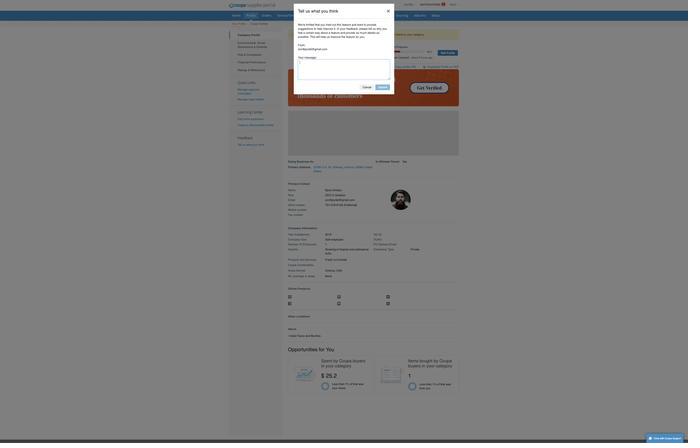 Task type: locate. For each thing, give the bounding box(es) containing it.
business left as
[[371, 200, 387, 204]]

ratings & references link
[[287, 83, 353, 93]]

sicritbjordd@gmail.com up message:
[[373, 60, 410, 63]]

what
[[389, 11, 401, 17], [308, 179, 316, 183]]

that inside alert
[[466, 41, 472, 45]]

0 horizontal spatial &
[[305, 66, 307, 70]]

to inside alert
[[410, 41, 413, 45]]

work number
[[360, 254, 382, 258]]

tell inside 'button'
[[297, 179, 303, 183]]

0 vertical spatial what
[[389, 11, 401, 17]]

improve down tried
[[404, 34, 417, 38]]

0 vertical spatial improve
[[404, 34, 417, 38]]

your inside "we're thrilled that you tried out this feature and want to provide suggestions to help improve it. in your feedback, please tell us why you feel a certain way about a feature and provide as much details as possible. this will help us improve the feature for you."
[[425, 34, 432, 38]]

your right in
[[425, 34, 432, 38]]

sicritbjordd@gmail.com
[[373, 60, 410, 63], [407, 248, 444, 252]]

profile left get
[[400, 41, 409, 45]]

1 vertical spatial profile
[[298, 28, 307, 32]]

1 horizontal spatial your
[[425, 34, 432, 38]]

employees
[[379, 304, 396, 308]]

tried
[[408, 29, 415, 33]]

us
[[382, 11, 388, 17], [466, 34, 470, 38], [409, 44, 413, 48], [304, 179, 307, 183]]

business performance link
[[445, 16, 491, 23]]

opportunities
[[360, 433, 397, 441]]

0 horizontal spatial performance
[[312, 76, 333, 80]]

to up way
[[393, 34, 396, 38]]

1 horizontal spatial coupa
[[443, 41, 453, 45]]

0 vertical spatial sicritbjordd@gmail.com
[[373, 60, 410, 63]]

0 vertical spatial coupa
[[314, 28, 323, 32]]

× dialog
[[367, 4, 493, 118]]

0 vertical spatial your
[[290, 28, 297, 32]]

subtropical
[[444, 310, 461, 314]]

a left get
[[411, 39, 413, 43]]

1 vertical spatial performance
[[312, 76, 333, 80]]

ons
[[526, 17, 533, 22]]

0 horizontal spatial business
[[371, 200, 387, 204]]

provide down the feedback,
[[433, 39, 444, 43]]

us left get
[[409, 44, 413, 48]]

your
[[425, 34, 432, 38], [392, 41, 399, 45], [509, 41, 516, 45]]

& right ratings on the top of the page
[[310, 86, 313, 90]]

provide up tell
[[459, 29, 471, 33]]

you
[[402, 11, 411, 17], [401, 29, 407, 33], [478, 34, 484, 38], [317, 179, 322, 183]]

us right tell
[[466, 34, 470, 38]]

as left much
[[445, 39, 449, 43]]

tell
[[461, 34, 465, 38]]

a
[[380, 39, 381, 43], [411, 39, 413, 43], [309, 154, 311, 158]]

2 horizontal spatial &
[[317, 57, 320, 60]]

company
[[297, 42, 313, 46]]

for left you. at the right top of the page
[[445, 44, 449, 48]]

performance for financial performance
[[312, 76, 333, 80]]

a right create
[[309, 154, 311, 158]]

701-
[[407, 254, 414, 258]]

and up the feedback,
[[440, 29, 446, 33]]

your left message:
[[373, 70, 380, 74]]

us inside 'button'
[[304, 179, 307, 183]]

fresh
[[407, 323, 416, 327]]

feature up the feedback,
[[428, 29, 439, 33]]

1 vertical spatial tell
[[297, 179, 303, 183]]

products and services
[[360, 323, 396, 327]]

0 horizontal spatial your
[[392, 41, 399, 45]]

financial performance
[[297, 76, 333, 80]]

1 horizontal spatial performance
[[465, 17, 488, 22]]

feature down it.
[[414, 39, 425, 43]]

0 vertical spatial tell
[[373, 11, 381, 17]]

way
[[394, 39, 400, 43]]

1 vertical spatial that
[[466, 41, 472, 45]]

to left get
[[410, 41, 413, 45]]

2 vertical spatial to
[[410, 41, 413, 45]]

and right tropical
[[437, 310, 443, 314]]

verified
[[324, 28, 335, 32]]

tell up we're
[[373, 11, 381, 17]]

think left catalogs
[[412, 11, 423, 17]]

coupa right by
[[443, 41, 453, 45]]

sicritbjordd@gmail.com up the 9108
[[407, 248, 444, 252]]

0 horizontal spatial tell us what you think
[[297, 179, 331, 183]]

1 vertical spatial business
[[371, 200, 387, 204]]

1 horizontal spatial what
[[389, 11, 401, 17]]

sheets
[[370, 17, 382, 22]]

think
[[412, 11, 423, 17], [323, 179, 331, 183]]

1 horizontal spatial profile
[[400, 41, 409, 45]]

performance up references
[[312, 76, 333, 80]]

1 horizontal spatial to
[[410, 41, 413, 45]]

0 horizontal spatial coupa
[[314, 28, 323, 32]]

1 horizontal spatial tell us what you think
[[373, 11, 423, 17]]

0 horizontal spatial what
[[308, 179, 316, 183]]

tell inside the × dialog
[[373, 11, 381, 17]]

products
[[360, 323, 374, 327]]

growing of tropical and subtropical fruits
[[407, 310, 461, 319]]

2 vertical spatial profile
[[314, 42, 325, 46]]

help down about
[[401, 44, 408, 48]]

certain
[[382, 39, 393, 43]]

0 vertical spatial business
[[448, 17, 464, 22]]

1 vertical spatial to
[[393, 34, 396, 38]]

& right risk
[[305, 66, 307, 70]]

sourcing
[[495, 17, 511, 22]]

performance up why
[[465, 17, 488, 22]]

your right 'in' at the right top
[[509, 41, 516, 45]]

1 vertical spatial what
[[308, 179, 316, 183]]

your inside the × dialog
[[373, 70, 380, 74]]

that right "thrilled"
[[394, 29, 400, 33]]

create a discoverable profile
[[297, 154, 342, 158]]

1 vertical spatial coupa
[[443, 41, 453, 45]]

1 horizontal spatial that
[[466, 41, 472, 45]]

1 horizontal spatial a
[[380, 39, 381, 43]]

presence
[[372, 359, 388, 363]]

sourcing link
[[492, 16, 514, 23]]

add-
[[518, 17, 526, 22]]

701-578-9108 (preferred)
[[407, 254, 447, 258]]

provide
[[459, 29, 471, 33], [433, 39, 444, 43]]

tell us what you think up "thrilled"
[[373, 11, 423, 17]]

0 vertical spatial provide
[[459, 29, 471, 33]]

as down why
[[471, 39, 475, 43]]

your message:
[[373, 70, 396, 74]]

us down feedback
[[304, 179, 307, 183]]

0 horizontal spatial a
[[309, 154, 311, 158]]

coupa supplier portal image
[[283, 1, 348, 13]]

message:
[[381, 70, 396, 74]]

as
[[445, 39, 449, 43], [471, 39, 475, 43]]

cut
[[417, 323, 422, 327]]

this
[[422, 29, 427, 33]]

asn
[[390, 17, 397, 22]]

0 horizontal spatial provide
[[433, 39, 444, 43]]

1 horizontal spatial for
[[445, 44, 449, 48]]

profile down home link
[[298, 28, 307, 32]]

improve left the the
[[414, 44, 426, 48]]

that inside "we're thrilled that you tried out this feature and want to provide suggestions to help improve it. in your feedback, please tell us why you feel a certain way about a feature and provide as much details as possible. this will help us improve the feature for you."
[[394, 29, 400, 33]]

profile inside company profile link
[[314, 42, 325, 46]]

add-ons link
[[515, 16, 536, 23]]

catalogs
[[426, 17, 441, 22]]

1 horizontal spatial as
[[471, 39, 475, 43]]

home link
[[287, 16, 304, 23]]

profile right discoverable
[[333, 154, 342, 158]]

think inside the × dialog
[[412, 11, 423, 17]]

feature right the the
[[433, 44, 444, 48]]

0 vertical spatial that
[[394, 29, 400, 33]]

help up way
[[397, 34, 403, 38]]

setup
[[540, 17, 550, 22]]

think down discoverable
[[323, 179, 331, 183]]

1 horizontal spatial &
[[310, 86, 313, 90]]

you down create a discoverable profile link
[[317, 179, 322, 183]]

578-
[[414, 254, 421, 258]]

2 horizontal spatial a
[[411, 39, 413, 43]]

thrilled
[[383, 29, 393, 33]]

that left are
[[466, 41, 472, 45]]

feel
[[373, 39, 379, 43]]

0 horizontal spatial as
[[445, 39, 449, 43]]

asn link
[[386, 16, 400, 23]]

coupa down profile link
[[314, 28, 323, 32]]

1 vertical spatial &
[[305, 66, 307, 70]]

setup link
[[537, 16, 553, 23]]

add-ons
[[518, 17, 533, 22]]

× button
[[479, 5, 493, 22]]

0 vertical spatial profile
[[308, 17, 320, 22]]

2 vertical spatial &
[[310, 86, 313, 90]]

2 horizontal spatial for
[[491, 41, 495, 45]]

0 horizontal spatial tell
[[297, 179, 303, 183]]

us left asn
[[382, 11, 388, 17]]

1 vertical spatial help
[[401, 44, 408, 48]]

& left diversity
[[317, 57, 320, 60]]

profile inside your profile link
[[298, 28, 307, 32]]

are
[[473, 41, 478, 45]]

0 vertical spatial to
[[455, 29, 458, 33]]

1 vertical spatial improve
[[414, 44, 426, 48]]

0 vertical spatial tell us what you think
[[373, 11, 423, 17]]

1 horizontal spatial tell
[[373, 11, 381, 17]]

for left you
[[399, 433, 406, 441]]

what inside 'button'
[[308, 179, 316, 183]]

profile up social,
[[314, 42, 325, 46]]

1 horizontal spatial think
[[412, 11, 423, 17]]

0 horizontal spatial profile
[[333, 154, 342, 158]]

profile down coupa supplier portal image
[[308, 17, 320, 22]]

of
[[421, 310, 424, 314]]

profile
[[308, 17, 320, 22], [298, 28, 307, 32], [314, 42, 325, 46]]

0 vertical spatial profile
[[400, 41, 409, 45]]

1 horizontal spatial your
[[373, 70, 380, 74]]

service/time
[[347, 17, 369, 22]]

profile for your profile
[[298, 28, 307, 32]]

service/time sheets
[[347, 17, 382, 22]]

tell us what you think inside the × dialog
[[373, 11, 423, 17]]

performance for business performance
[[465, 17, 488, 22]]

tell us what you think
[[373, 11, 423, 17], [297, 179, 331, 183]]

coupa
[[314, 28, 323, 32], [443, 41, 453, 45]]

business up want
[[448, 17, 464, 22]]

u.s.
[[403, 207, 410, 211]]

0 vertical spatial think
[[412, 11, 423, 17]]

excursions
[[409, 61, 444, 69]]

fresh cut orchids
[[407, 323, 434, 327]]

1 vertical spatial your
[[373, 70, 380, 74]]

information
[[297, 115, 315, 119]]

your left about
[[392, 41, 399, 45]]

you left tried
[[401, 29, 407, 33]]

performance
[[465, 17, 488, 22], [312, 76, 333, 80]]

0 vertical spatial performance
[[465, 17, 488, 22]]

0 vertical spatial &
[[317, 57, 320, 60]]

invoices
[[404, 17, 419, 22]]

tell us what you think down feedback
[[297, 179, 331, 183]]

0 horizontal spatial to
[[393, 34, 396, 38]]

you inside 'button'
[[317, 179, 322, 183]]

tell down feedback
[[297, 179, 303, 183]]

0 horizontal spatial think
[[323, 179, 331, 183]]

what down feedback
[[308, 179, 316, 183]]

help
[[397, 34, 403, 38], [401, 44, 408, 48]]

1 vertical spatial think
[[323, 179, 331, 183]]

orchids
[[423, 323, 434, 327]]

much
[[450, 39, 459, 43]]

your down home link
[[290, 28, 297, 32]]

tell
[[373, 11, 381, 17], [297, 179, 303, 183]]

0 horizontal spatial that
[[394, 29, 400, 33]]

1 horizontal spatial business
[[448, 17, 464, 22]]

create
[[297, 154, 308, 158]]

what left invoices
[[389, 11, 401, 17]]

a right feel
[[380, 39, 381, 43]]

0 horizontal spatial your
[[290, 28, 297, 32]]

for left items
[[491, 41, 495, 45]]

to up please
[[455, 29, 458, 33]]

your
[[290, 28, 297, 32], [373, 70, 380, 74]]

online
[[360, 359, 371, 363]]

for
[[491, 41, 495, 45], [445, 44, 449, 48], [399, 433, 406, 441]]

for inside "we're thrilled that you tried out this feature and want to provide suggestions to help improve it. in your feedback, please tell us why you feel a certain way about a feature and provide as much details as possible. this will help us improve the feature for you."
[[445, 44, 449, 48]]

that
[[394, 29, 400, 33], [466, 41, 472, 45]]



Task type: vqa. For each thing, say whether or not it's contained in the screenshot.
type element
no



Task type: describe. For each thing, give the bounding box(es) containing it.
(preferred)
[[430, 254, 447, 258]]

want
[[447, 29, 454, 33]]

we're thrilled that you tried out this feature and want to provide suggestions to help improve it. in your feedback, please tell us why you feel a certain way about a feature and provide as much details as possible. this will help us improve the feature for you.
[[373, 29, 484, 48]]

your profile link
[[290, 27, 307, 33]]

for inside alert
[[491, 41, 495, 45]]

items
[[496, 41, 505, 45]]

risk
[[297, 66, 304, 70]]

by
[[438, 41, 442, 45]]

governance
[[297, 57, 317, 60]]

25780
[[392, 207, 402, 211]]

bjord's
[[386, 61, 407, 69]]

feedback
[[297, 169, 316, 175]]

sicritbjordd@gmail.com inside the × dialog
[[373, 60, 410, 63]]

growing
[[407, 310, 420, 314]]

buyers
[[454, 41, 465, 45]]

profile inside alert
[[400, 41, 409, 45]]

the
[[427, 44, 432, 48]]

risk & compliance
[[297, 66, 327, 70]]

details
[[460, 39, 470, 43]]

complete your profile to get discovered by coupa buyers that are looking for items in your category. alert
[[360, 37, 574, 50]]

manage payment information
[[297, 110, 325, 119]]

payment
[[311, 110, 325, 114]]

quick links
[[297, 100, 320, 106]]

orders
[[327, 17, 340, 22]]

financial performance link
[[287, 73, 353, 83]]

1 vertical spatial tell us what you think
[[297, 179, 331, 183]]

profile link
[[305, 16, 323, 23]]

fruits
[[407, 315, 414, 319]]

ratings
[[297, 86, 309, 90]]

arizona,
[[431, 207, 444, 211]]

ratings & references
[[297, 86, 332, 90]]

Your message: text field
[[373, 74, 488, 100]]

0 horizontal spatial for
[[399, 433, 406, 441]]

established
[[369, 291, 387, 295]]

tropical
[[425, 310, 436, 314]]

you.
[[450, 44, 457, 48]]

risk & compliance link
[[287, 63, 353, 73]]

discovered
[[420, 41, 437, 45]]

number
[[360, 304, 373, 308]]

suggestions
[[373, 34, 392, 38]]

2 horizontal spatial your
[[509, 41, 516, 45]]

your for your profile
[[290, 28, 297, 32]]

you right why
[[478, 34, 484, 38]]

compliance
[[308, 66, 327, 70]]

& for compliance
[[305, 66, 307, 70]]

bjord's excursions
[[386, 61, 444, 69]]

1 vertical spatial profile
[[333, 154, 342, 158]]

diversity
[[321, 57, 334, 60]]

bjord's excursions banner
[[359, 55, 575, 222]]

and inside growing of tropical and subtropical fruits
[[437, 310, 443, 314]]

profile inside profile link
[[308, 17, 320, 22]]

business inside doing business as 25780 u.s. 93, wikieup, arizona, 85360 united states
[[371, 200, 387, 204]]

other locations
[[360, 394, 388, 398]]

2 horizontal spatial to
[[455, 29, 458, 33]]

2 vertical spatial feature
[[433, 44, 444, 48]]

quick
[[297, 100, 308, 106]]

as
[[388, 200, 392, 204]]

category.
[[517, 41, 531, 45]]

year established
[[360, 291, 387, 295]]

out
[[416, 29, 421, 33]]

environmental, social, governance & diversity
[[297, 51, 334, 60]]

you right asn
[[402, 11, 411, 17]]

think inside 'button'
[[323, 179, 331, 183]]

2 as from the left
[[471, 39, 475, 43]]

complete your profile to get discovered by coupa buyers that are looking for items in your category.
[[376, 41, 531, 45]]

& for references
[[310, 86, 313, 90]]

environmental, social, governance & diversity link
[[287, 49, 353, 63]]

number
[[370, 254, 382, 258]]

work
[[360, 254, 369, 258]]

1 horizontal spatial provide
[[459, 29, 471, 33]]

references
[[314, 86, 332, 90]]

services
[[382, 323, 396, 327]]

×
[[484, 9, 488, 17]]

9108
[[421, 254, 429, 258]]

1 vertical spatial feature
[[414, 39, 425, 43]]

of
[[374, 304, 378, 308]]

it.
[[418, 34, 421, 38]]

you
[[408, 433, 418, 441]]

and up the the
[[426, 39, 432, 43]]

0 vertical spatial feature
[[428, 29, 439, 33]]

coupa verified
[[314, 28, 335, 32]]

your for your message:
[[373, 70, 380, 74]]

this
[[388, 44, 394, 48]]

your profile
[[290, 28, 307, 32]]

environmental,
[[297, 51, 321, 55]]

coupa inside alert
[[443, 41, 453, 45]]

& inside environmental, social, governance & diversity
[[317, 57, 320, 60]]

company profile
[[297, 42, 325, 46]]

about
[[401, 39, 410, 43]]

profile for company profile
[[314, 42, 325, 46]]

service/time sheets link
[[344, 16, 385, 23]]

online presence
[[360, 359, 388, 363]]

doing
[[360, 200, 370, 204]]

wikieup,
[[417, 207, 430, 211]]

year
[[360, 291, 368, 295]]

what inside the × dialog
[[389, 11, 401, 17]]

united
[[456, 207, 466, 211]]

bjord's excursions image
[[360, 55, 381, 75]]

orders link
[[324, 16, 343, 23]]

1 as from the left
[[445, 39, 449, 43]]

and left the "services"
[[375, 323, 381, 327]]

85360
[[445, 207, 455, 211]]

0 vertical spatial help
[[397, 34, 403, 38]]

cancel
[[454, 107, 465, 111]]

links
[[310, 100, 320, 106]]

1 vertical spatial sicritbjordd@gmail.com
[[407, 248, 444, 252]]

catalogs link
[[423, 16, 444, 23]]

background image
[[360, 138, 574, 194]]

in
[[422, 34, 424, 38]]

why
[[471, 34, 477, 38]]

manage payment information link
[[297, 110, 325, 119]]

create a discoverable profile link
[[297, 154, 342, 158]]

1 vertical spatial provide
[[433, 39, 444, 43]]



